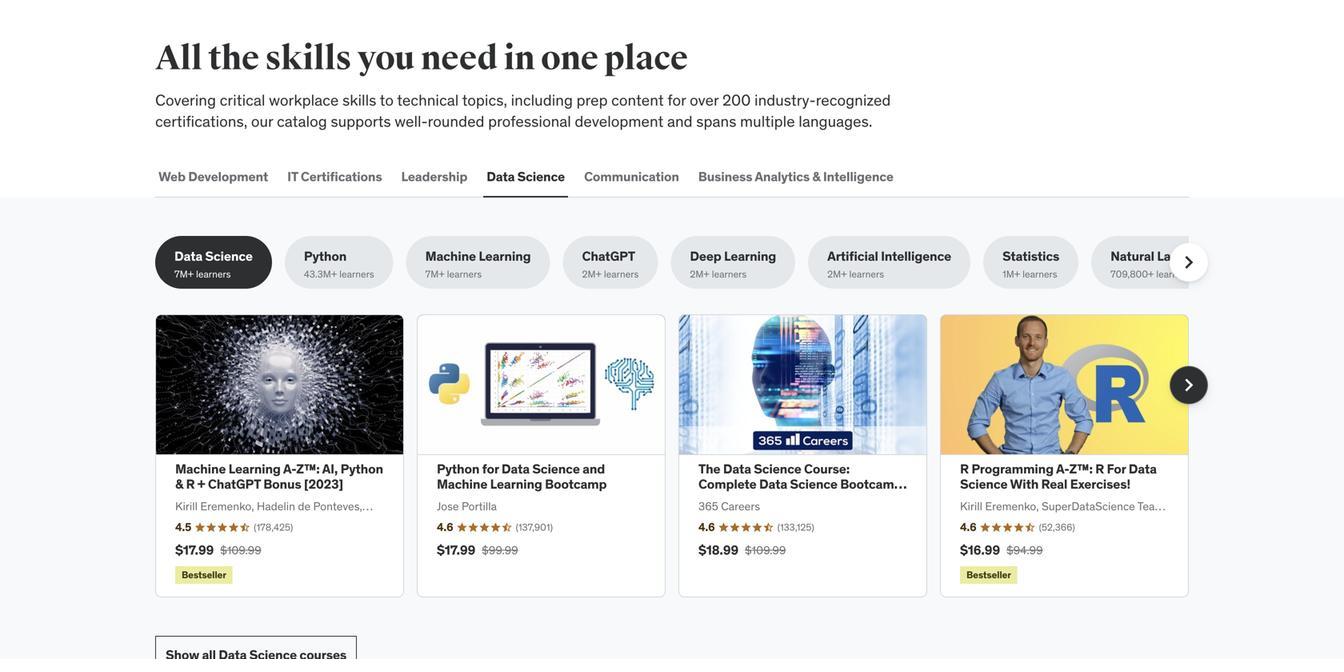 Task type: describe. For each thing, give the bounding box(es) containing it.
multiple
[[740, 112, 795, 131]]

need
[[421, 38, 498, 79]]

a- for bonus
[[283, 461, 296, 477]]

leadership button
[[398, 158, 471, 196]]

web development button
[[155, 158, 271, 196]]

programming
[[972, 461, 1054, 477]]

bonus
[[263, 476, 301, 493]]

python for python 43.3m+ learners
[[304, 248, 347, 265]]

0 vertical spatial skills
[[265, 38, 352, 79]]

learning inside python for data science and machine learning bootcamp
[[490, 476, 542, 493]]

data science 7m+ learners
[[174, 248, 253, 280]]

covering critical workplace skills to technical topics, including prep content for over 200 industry-recognized certifications, our catalog supports well-rounded professional development and spans multiple languages.
[[155, 90, 891, 131]]

for
[[1107, 461, 1126, 477]]

natural
[[1111, 248, 1155, 265]]

2023
[[699, 492, 729, 508]]

prep
[[577, 90, 608, 110]]

the
[[699, 461, 721, 477]]

43.3m+
[[304, 268, 337, 280]]

7m+ for machine learning
[[426, 268, 445, 280]]

topics,
[[462, 90, 507, 110]]

it certifications button
[[284, 158, 385, 196]]

data inside r programming a-z™: r for data science with real exercises!
[[1129, 461, 1157, 477]]

python for data science and machine learning bootcamp
[[437, 461, 607, 493]]

over
[[690, 90, 719, 110]]

business
[[699, 169, 753, 185]]

technical
[[397, 90, 459, 110]]

statistics
[[1003, 248, 1060, 265]]

carousel element
[[155, 315, 1209, 598]]

python for data science and machine learning bootcamp link
[[437, 461, 607, 493]]

one
[[541, 38, 598, 79]]

deep learning 2m+ learners
[[690, 248, 776, 280]]

workplace
[[269, 90, 339, 110]]

data science button
[[484, 158, 568, 196]]

r programming a-z™: r for data science with real exercises! link
[[960, 461, 1157, 493]]

all the skills you need in one place
[[155, 38, 688, 79]]

and inside "covering critical workplace skills to technical topics, including prep content for over 200 industry-recognized certifications, our catalog supports well-rounded professional development and spans multiple languages."
[[667, 112, 693, 131]]

learners inside "python 43.3m+ learners"
[[339, 268, 374, 280]]

covering
[[155, 90, 216, 110]]

you
[[358, 38, 415, 79]]

web
[[158, 169, 186, 185]]

machine learning 7m+ learners
[[426, 248, 531, 280]]

z™: for exercises!
[[1070, 461, 1093, 477]]

the
[[208, 38, 259, 79]]

supports
[[331, 112, 391, 131]]

science inside 'button'
[[518, 169, 565, 185]]

recognized
[[816, 90, 891, 110]]

learners inside the machine learning 7m+ learners
[[447, 268, 482, 280]]

& inside "business analytics & intelligence" 'button'
[[813, 169, 821, 185]]

+
[[198, 476, 205, 493]]

rounded
[[428, 112, 485, 131]]

business analytics & intelligence button
[[695, 158, 897, 196]]

skills inside "covering critical workplace skills to technical topics, including prep content for over 200 industry-recognized certifications, our catalog supports well-rounded professional development and spans multiple languages."
[[343, 90, 377, 110]]

[2023]
[[304, 476, 343, 493]]

complete
[[699, 476, 757, 493]]

r programming a-z™: r for data science with real exercises!
[[960, 461, 1157, 493]]

1 horizontal spatial r
[[960, 461, 969, 477]]

web development
[[158, 169, 268, 185]]

ai,
[[322, 461, 338, 477]]

learning for 7m+
[[479, 248, 531, 265]]

for inside python for data science and machine learning bootcamp
[[482, 461, 499, 477]]

well-
[[395, 112, 428, 131]]

the data science course: complete data science bootcamp 2023
[[699, 461, 902, 508]]

exercises!
[[1071, 476, 1131, 493]]

with
[[1010, 476, 1039, 493]]

for inside "covering critical workplace skills to technical topics, including prep content for over 200 industry-recognized certifications, our catalog supports well-rounded professional development and spans multiple languages."
[[668, 90, 686, 110]]

science inside python for data science and machine learning bootcamp
[[532, 461, 580, 477]]

industry-
[[755, 90, 816, 110]]

real
[[1042, 476, 1068, 493]]

the data science course: complete data science bootcamp 2023 link
[[699, 461, 907, 508]]

data inside python for data science and machine learning bootcamp
[[502, 461, 530, 477]]

learners inside chatgpt 2m+ learners
[[604, 268, 639, 280]]

machine for machine learning 7m+ learners
[[426, 248, 476, 265]]

communication
[[584, 169, 679, 185]]

languages.
[[799, 112, 873, 131]]

data inside 'button'
[[487, 169, 515, 185]]

to
[[380, 90, 394, 110]]



Task type: vqa. For each thing, say whether or not it's contained in the screenshot.
Z™: within "r programming a-z™: r for data science with real exercises!"
yes



Task type: locate. For each thing, give the bounding box(es) containing it.
1 vertical spatial intelligence
[[881, 248, 952, 265]]

spans
[[696, 112, 737, 131]]

1 vertical spatial next image
[[1177, 373, 1202, 398]]

0 horizontal spatial z™:
[[296, 461, 320, 477]]

0 vertical spatial &
[[813, 169, 821, 185]]

0 vertical spatial and
[[667, 112, 693, 131]]

development
[[188, 169, 268, 185]]

0 horizontal spatial a-
[[283, 461, 296, 477]]

3 learners from the left
[[447, 268, 482, 280]]

machine inside machine learning a-z™: ai, python & r + chatgpt bonus [2023]
[[175, 461, 226, 477]]

&
[[813, 169, 821, 185], [175, 476, 183, 493]]

& left + at the bottom of page
[[175, 476, 183, 493]]

1 vertical spatial &
[[175, 476, 183, 493]]

1 horizontal spatial 2m+
[[690, 268, 710, 280]]

bootcamp inside python for data science and machine learning bootcamp
[[545, 476, 607, 493]]

2 2m+ from the left
[[690, 268, 710, 280]]

1 7m+ from the left
[[174, 268, 194, 280]]

0 horizontal spatial 2m+
[[582, 268, 602, 280]]

2 bootcamp from the left
[[841, 476, 902, 493]]

2 horizontal spatial 2m+
[[828, 268, 847, 280]]

& right analytics
[[813, 169, 821, 185]]

learning inside machine learning a-z™: ai, python & r + chatgpt bonus [2023]
[[229, 461, 281, 477]]

machine learning a-z™: ai, python & r + chatgpt bonus [2023] link
[[175, 461, 383, 493]]

1m+
[[1003, 268, 1021, 280]]

learners inside statistics 1m+ learners
[[1023, 268, 1058, 280]]

our
[[251, 112, 273, 131]]

r left for
[[1096, 461, 1105, 477]]

next image
[[1177, 250, 1202, 275], [1177, 373, 1202, 398]]

learners inside data science 7m+ learners
[[196, 268, 231, 280]]

0 horizontal spatial chatgpt
[[208, 476, 261, 493]]

1 vertical spatial and
[[583, 461, 605, 477]]

2m+ inside artificial intelligence 2m+ learners
[[828, 268, 847, 280]]

7m+ for data science
[[174, 268, 194, 280]]

6 learners from the left
[[850, 268, 884, 280]]

2m+ for deep learning
[[690, 268, 710, 280]]

r left the programming
[[960, 461, 969, 477]]

r left + at the bottom of page
[[186, 476, 195, 493]]

including
[[511, 90, 573, 110]]

0 horizontal spatial r
[[186, 476, 195, 493]]

machine learning a-z™: ai, python & r + chatgpt bonus [2023]
[[175, 461, 383, 493]]

2 next image from the top
[[1177, 373, 1202, 398]]

a- left exercises!
[[1056, 461, 1070, 477]]

2 7m+ from the left
[[426, 268, 445, 280]]

place
[[604, 38, 688, 79]]

0 horizontal spatial 7m+
[[174, 268, 194, 280]]

language
[[1157, 248, 1216, 265]]

python
[[304, 248, 347, 265], [341, 461, 383, 477], [437, 461, 480, 477]]

chatgpt inside chatgpt 2m+ learners
[[582, 248, 635, 265]]

python 43.3m+ learners
[[304, 248, 374, 280]]

z™: right real
[[1070, 461, 1093, 477]]

1 vertical spatial for
[[482, 461, 499, 477]]

next image inside topic filters element
[[1177, 250, 1202, 275]]

python for python for data science and machine learning bootcamp
[[437, 461, 480, 477]]

1 vertical spatial chatgpt
[[208, 476, 261, 493]]

1 horizontal spatial &
[[813, 169, 821, 185]]

it
[[287, 169, 298, 185]]

2m+ inside chatgpt 2m+ learners
[[582, 268, 602, 280]]

data science
[[487, 169, 565, 185]]

learners inside artificial intelligence 2m+ learners
[[850, 268, 884, 280]]

2 learners from the left
[[339, 268, 374, 280]]

machine inside python for data science and machine learning bootcamp
[[437, 476, 488, 493]]

& inside machine learning a-z™: ai, python & r + chatgpt bonus [2023]
[[175, 476, 183, 493]]

next image for topic filters element
[[1177, 250, 1202, 275]]

machine for machine learning a-z™: ai, python & r + chatgpt bonus [2023]
[[175, 461, 226, 477]]

chatgpt inside machine learning a-z™: ai, python & r + chatgpt bonus [2023]
[[208, 476, 261, 493]]

1 horizontal spatial and
[[667, 112, 693, 131]]

2m+ for artificial intelligence
[[828, 268, 847, 280]]

skills
[[265, 38, 352, 79], [343, 90, 377, 110]]

professional
[[488, 112, 571, 131]]

science inside r programming a-z™: r for data science with real exercises!
[[960, 476, 1008, 493]]

topic filters element
[[155, 236, 1305, 289]]

z™: left ai,
[[296, 461, 320, 477]]

certifications,
[[155, 112, 248, 131]]

data inside data science 7m+ learners
[[174, 248, 203, 265]]

python inside "python 43.3m+ learners"
[[304, 248, 347, 265]]

science inside data science 7m+ learners
[[205, 248, 253, 265]]

1 a- from the left
[[283, 461, 296, 477]]

1 horizontal spatial a-
[[1056, 461, 1070, 477]]

artificial
[[828, 248, 879, 265]]

bootcamp for course:
[[841, 476, 902, 493]]

7m+ inside the machine learning 7m+ learners
[[426, 268, 445, 280]]

1 horizontal spatial chatgpt
[[582, 248, 635, 265]]

1 2m+ from the left
[[582, 268, 602, 280]]

intelligence
[[823, 169, 894, 185], [881, 248, 952, 265]]

1 horizontal spatial 7m+
[[426, 268, 445, 280]]

next image inside carousel element
[[1177, 373, 1202, 398]]

4 learners from the left
[[604, 268, 639, 280]]

z™: inside r programming a-z™: r for data science with real exercises!
[[1070, 461, 1093, 477]]

data
[[487, 169, 515, 185], [174, 248, 203, 265], [502, 461, 530, 477], [723, 461, 751, 477], [1129, 461, 1157, 477], [760, 476, 788, 493]]

chatgpt 2m+ learners
[[582, 248, 639, 280]]

learners inside deep learning 2m+ learners
[[712, 268, 747, 280]]

0 vertical spatial next image
[[1177, 250, 1202, 275]]

skills up workplace
[[265, 38, 352, 79]]

intelligence right artificial at the right top of page
[[881, 248, 952, 265]]

0 horizontal spatial &
[[175, 476, 183, 493]]

z™: for bonus
[[296, 461, 320, 477]]

2 horizontal spatial r
[[1096, 461, 1105, 477]]

1 learners from the left
[[196, 268, 231, 280]]

7 learners from the left
[[1023, 268, 1058, 280]]

course:
[[804, 461, 850, 477]]

content
[[612, 90, 664, 110]]

2 a- from the left
[[1056, 461, 1070, 477]]

a-
[[283, 461, 296, 477], [1056, 461, 1070, 477]]

science
[[518, 169, 565, 185], [205, 248, 253, 265], [532, 461, 580, 477], [754, 461, 802, 477], [790, 476, 838, 493], [960, 476, 1008, 493]]

communication button
[[581, 158, 683, 196]]

3 2m+ from the left
[[828, 268, 847, 280]]

in
[[504, 38, 535, 79]]

certifications
[[301, 169, 382, 185]]

learners
[[196, 268, 231, 280], [339, 268, 374, 280], [447, 268, 482, 280], [604, 268, 639, 280], [712, 268, 747, 280], [850, 268, 884, 280], [1023, 268, 1058, 280], [1157, 268, 1192, 280]]

business analytics & intelligence
[[699, 169, 894, 185]]

8 learners from the left
[[1157, 268, 1192, 280]]

a- inside machine learning a-z™: ai, python & r + chatgpt bonus [2023]
[[283, 461, 296, 477]]

1 bootcamp from the left
[[545, 476, 607, 493]]

z™:
[[296, 461, 320, 477], [1070, 461, 1093, 477]]

r
[[960, 461, 969, 477], [1096, 461, 1105, 477], [186, 476, 195, 493]]

1 horizontal spatial bootcamp
[[841, 476, 902, 493]]

200
[[723, 90, 751, 110]]

r inside machine learning a-z™: ai, python & r + chatgpt bonus [2023]
[[186, 476, 195, 493]]

next image for carousel element
[[1177, 373, 1202, 398]]

analytics
[[755, 169, 810, 185]]

1 z™: from the left
[[296, 461, 320, 477]]

0 vertical spatial chatgpt
[[582, 248, 635, 265]]

chatgpt
[[582, 248, 635, 265], [208, 476, 261, 493]]

python inside machine learning a-z™: ai, python & r + chatgpt bonus [2023]
[[341, 461, 383, 477]]

catalog
[[277, 112, 327, 131]]

development
[[575, 112, 664, 131]]

statistics 1m+ learners
[[1003, 248, 1060, 280]]

a- for exercises!
[[1056, 461, 1070, 477]]

1 next image from the top
[[1177, 250, 1202, 275]]

0 vertical spatial for
[[668, 90, 686, 110]]

processing
[[1219, 248, 1286, 265]]

and inside python for data science and machine learning bootcamp
[[583, 461, 605, 477]]

1 horizontal spatial z™:
[[1070, 461, 1093, 477]]

709,800+
[[1111, 268, 1154, 280]]

learning for 2m+
[[724, 248, 776, 265]]

critical
[[220, 90, 265, 110]]

7m+ inside data science 7m+ learners
[[174, 268, 194, 280]]

and
[[667, 112, 693, 131], [583, 461, 605, 477]]

2m+
[[582, 268, 602, 280], [690, 268, 710, 280], [828, 268, 847, 280]]

deep
[[690, 248, 722, 265]]

artificial intelligence 2m+ learners
[[828, 248, 952, 280]]

machine
[[426, 248, 476, 265], [175, 461, 226, 477], [437, 476, 488, 493]]

0 vertical spatial intelligence
[[823, 169, 894, 185]]

a- inside r programming a-z™: r for data science with real exercises!
[[1056, 461, 1070, 477]]

a- left [2023]
[[283, 461, 296, 477]]

intelligence inside artificial intelligence 2m+ learners
[[881, 248, 952, 265]]

2 z™: from the left
[[1070, 461, 1093, 477]]

7m+
[[174, 268, 194, 280], [426, 268, 445, 280]]

5 learners from the left
[[712, 268, 747, 280]]

for
[[668, 90, 686, 110], [482, 461, 499, 477]]

it certifications
[[287, 169, 382, 185]]

all
[[155, 38, 202, 79]]

natural language processing 709,800+ learners
[[1111, 248, 1286, 280]]

python inside python for data science and machine learning bootcamp
[[437, 461, 480, 477]]

learners inside natural language processing 709,800+ learners
[[1157, 268, 1192, 280]]

1 vertical spatial skills
[[343, 90, 377, 110]]

0 horizontal spatial and
[[583, 461, 605, 477]]

bootcamp
[[545, 476, 607, 493], [841, 476, 902, 493]]

0 horizontal spatial for
[[482, 461, 499, 477]]

learning inside deep learning 2m+ learners
[[724, 248, 776, 265]]

skills up the supports
[[343, 90, 377, 110]]

intelligence inside 'button'
[[823, 169, 894, 185]]

z™: inside machine learning a-z™: ai, python & r + chatgpt bonus [2023]
[[296, 461, 320, 477]]

learning for a-
[[229, 461, 281, 477]]

1 horizontal spatial for
[[668, 90, 686, 110]]

intelligence down languages.
[[823, 169, 894, 185]]

2m+ inside deep learning 2m+ learners
[[690, 268, 710, 280]]

bootcamp for science
[[545, 476, 607, 493]]

machine inside the machine learning 7m+ learners
[[426, 248, 476, 265]]

learning
[[479, 248, 531, 265], [724, 248, 776, 265], [229, 461, 281, 477], [490, 476, 542, 493]]

0 horizontal spatial bootcamp
[[545, 476, 607, 493]]

learning inside the machine learning 7m+ learners
[[479, 248, 531, 265]]

bootcamp inside the data science course: complete data science bootcamp 2023
[[841, 476, 902, 493]]

leadership
[[401, 169, 468, 185]]



